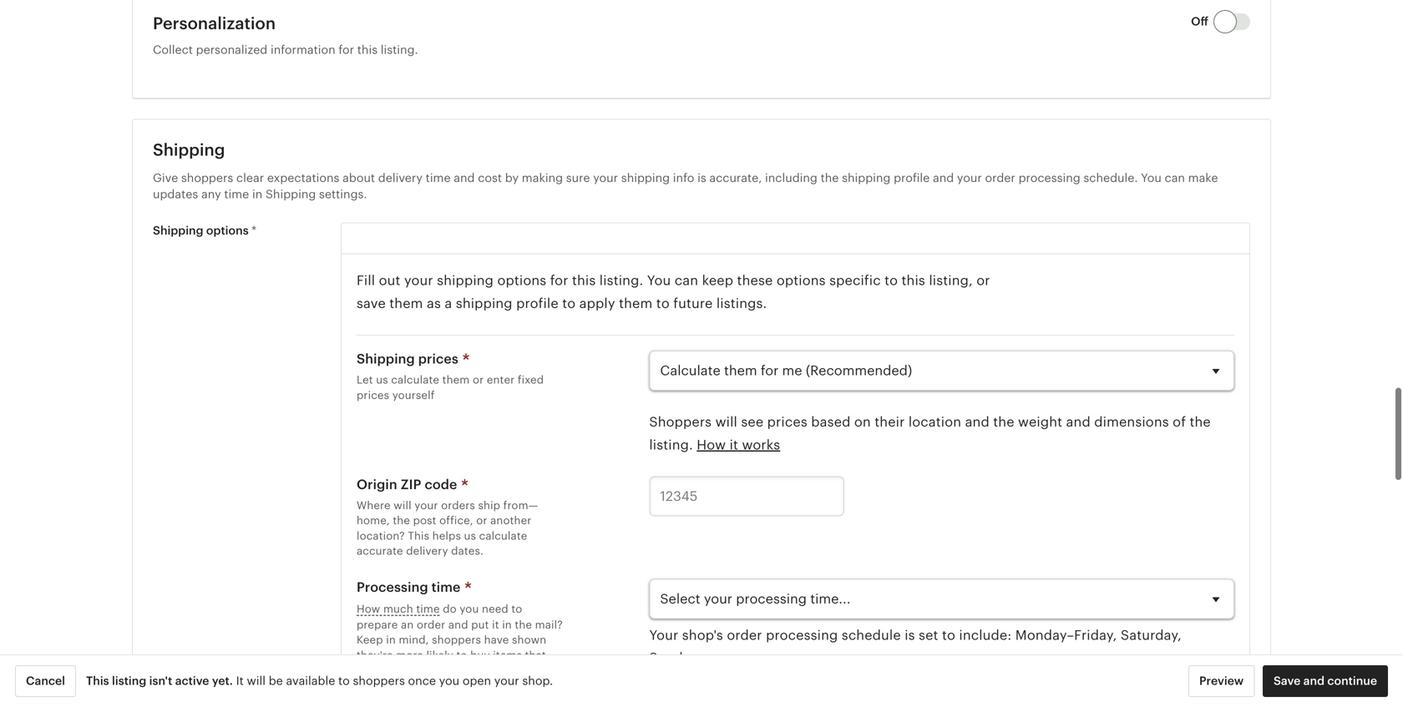 Task type: describe. For each thing, give the bounding box(es) containing it.
us inside where will your orders ship from— home, the post office, or another location? this helps us calculate accurate delivery dates.
[[464, 530, 476, 542]]

0 horizontal spatial processing
[[766, 628, 838, 643]]

listing,
[[929, 273, 973, 288]]

include:
[[959, 628, 1012, 643]]

in inside the give shoppers clear expectations about delivery time and cost by making sure your shipping info is accurate, including the shipping profile and your order processing schedule. you can make updates any time in
[[252, 188, 262, 201]]

specific
[[829, 273, 881, 288]]

have
[[484, 634, 509, 647]]

fill out your shipping options for this listing. you can keep these options specific to this listing, or save them as a shipping profile to apply them to future listings.
[[357, 273, 990, 311]]

expectations
[[267, 171, 339, 185]]

need
[[482, 603, 508, 615]]

processing
[[357, 580, 428, 595]]

origin zip code
[[357, 477, 457, 492]]

mind,
[[399, 634, 429, 647]]

save and continue
[[1274, 675, 1377, 688]]

or inside let us calculate them or enter fixed prices yourself
[[473, 374, 484, 386]]

this listing isn't active yet. it will be available to shoppers once you open your shop.
[[86, 675, 553, 688]]

2 horizontal spatial options
[[777, 273, 826, 288]]

processing inside the give shoppers clear expectations about delivery time and cost by making sure your shipping info is accurate, including the shipping profile and your order processing schedule. you can make updates any time in
[[1019, 171, 1080, 185]]

buy
[[470, 649, 490, 662]]

the right of
[[1190, 415, 1211, 430]]

is inside the give shoppers clear expectations about delivery time and cost by making sure your shipping info is accurate, including the shipping profile and your order processing schedule. you can make updates any time in
[[697, 171, 706, 185]]

0 horizontal spatial this
[[357, 43, 378, 56]]

will for where
[[394, 499, 411, 512]]

collect personalized information for this listing.
[[153, 43, 418, 56]]

personalization
[[153, 14, 276, 33]]

yourself
[[392, 389, 435, 402]]

sure
[[566, 171, 590, 185]]

2 horizontal spatial them
[[619, 296, 653, 311]]

time down clear
[[224, 188, 249, 201]]

1 vertical spatial you
[[439, 675, 459, 688]]

likely
[[426, 649, 453, 662]]

your
[[649, 628, 678, 643]]

1 vertical spatial in
[[502, 619, 512, 631]]

helps
[[432, 530, 461, 542]]

saturday,
[[1121, 628, 1182, 643]]

how much time
[[357, 603, 440, 615]]

save
[[357, 296, 386, 311]]

see
[[741, 415, 764, 430]]

shipping prices
[[357, 352, 458, 367]]

how for how much time
[[357, 603, 380, 615]]

how much time button
[[357, 601, 440, 618]]

accurate
[[357, 545, 403, 558]]

shop's
[[682, 628, 723, 643]]

set
[[919, 628, 938, 643]]

do
[[443, 603, 457, 615]]

1 horizontal spatial in
[[386, 634, 396, 647]]

delivery inside where will your orders ship from— home, the post office, or another location? this helps us calculate accurate delivery dates.
[[406, 545, 448, 558]]

time up do
[[431, 580, 461, 595]]

to left buy
[[456, 649, 467, 662]]

about
[[343, 171, 375, 185]]

1 horizontal spatial it
[[730, 437, 738, 453]]

the left weight at the bottom right
[[993, 415, 1014, 430]]

shop.
[[522, 675, 553, 688]]

fill
[[357, 273, 375, 288]]

prices inside shoppers will see prices based on their location and the weight and dimensions of the listing.
[[767, 415, 807, 430]]

time inside button
[[416, 603, 440, 615]]

out
[[379, 273, 401, 288]]

cancel button
[[15, 666, 76, 697]]

prepare
[[357, 619, 398, 631]]

listings.
[[716, 296, 767, 311]]

Origin ZIP code text field
[[649, 476, 844, 517]]

where
[[357, 499, 391, 512]]

delivery inside the give shoppers clear expectations about delivery time and cost by making sure your shipping info is accurate, including the shipping profile and your order processing schedule. you can make updates any time in
[[378, 171, 423, 185]]

them inside let us calculate them or enter fixed prices yourself
[[442, 374, 470, 386]]

0 vertical spatial .
[[364, 188, 367, 201]]

dates.
[[451, 545, 484, 558]]

schedule.
[[1084, 171, 1138, 185]]

0 vertical spatial for
[[339, 43, 354, 56]]

that
[[525, 649, 546, 662]]

works
[[742, 437, 780, 453]]

save and continue button
[[1263, 666, 1388, 697]]

post
[[413, 515, 436, 527]]

any
[[201, 188, 221, 201]]

0 vertical spatial prices
[[418, 352, 458, 367]]

shoppers will see prices based on their location and the weight and dimensions of the listing.
[[649, 415, 1211, 453]]

or inside where will your orders ship from— home, the post office, or another location? this helps us calculate accurate delivery dates.
[[476, 515, 487, 527]]

shipping for shipping prices
[[357, 352, 415, 367]]

schedule
[[842, 628, 901, 643]]

can inside the fill out your shipping options for this listing. you can keep these options specific to this listing, or save them as a shipping profile to apply them to future listings.
[[675, 273, 698, 288]]

available
[[286, 675, 335, 688]]

shoppers inside the give shoppers clear expectations about delivery time and cost by making sure your shipping info is accurate, including the shipping profile and your order processing schedule. you can make updates any time in
[[181, 171, 233, 185]]

prices inside let us calculate them or enter fixed prices yourself
[[357, 389, 389, 402]]

dimensions
[[1094, 415, 1169, 430]]

to left the apply on the top of page
[[562, 296, 576, 311]]

where will your orders ship from— home, the post office, or another location? this helps us calculate accurate delivery dates.
[[357, 499, 538, 558]]

will for shoppers
[[715, 415, 737, 430]]

yet.
[[212, 675, 233, 688]]

give
[[153, 171, 178, 185]]

us inside let us calculate them or enter fixed prices yourself
[[376, 374, 388, 386]]

to right specific
[[884, 273, 898, 288]]

can inside the give shoppers clear expectations about delivery time and cost by making sure your shipping info is accurate, including the shipping profile and your order processing schedule. you can make updates any time in
[[1165, 171, 1185, 185]]

and inside button
[[1303, 675, 1325, 688]]

*
[[251, 224, 257, 237]]

these
[[737, 273, 773, 288]]

an
[[401, 619, 414, 631]]

for inside the fill out your shipping options for this listing. you can keep these options specific to this listing, or save them as a shipping profile to apply them to future listings.
[[550, 273, 568, 288]]

shipping up the a
[[437, 273, 494, 288]]

shipping options *
[[153, 224, 257, 237]]

1 vertical spatial this
[[86, 675, 109, 688]]

isn't
[[149, 675, 172, 688]]

calculate inside let us calculate them or enter fixed prices yourself
[[391, 374, 439, 386]]

shipping for shipping
[[153, 140, 225, 160]]

based
[[811, 415, 851, 430]]

preview
[[1199, 675, 1244, 688]]

0 horizontal spatial will
[[247, 675, 266, 688]]



Task type: locate. For each thing, give the bounding box(es) containing it.
1 vertical spatial is
[[905, 628, 915, 643]]

in down clear
[[252, 188, 262, 201]]

the inside do you need to prepare an order and put it in the mail? keep in mind, shoppers have shown they're more likely to buy items that ship quickly.
[[515, 619, 532, 631]]

off
[[1191, 15, 1208, 28]]

2 vertical spatial or
[[476, 515, 487, 527]]

2 horizontal spatial will
[[715, 415, 737, 430]]

will inside shoppers will see prices based on their location and the weight and dimensions of the listing.
[[715, 415, 737, 430]]

home,
[[357, 515, 390, 527]]

profile inside the fill out your shipping options for this listing. you can keep these options specific to this listing, or save them as a shipping profile to apply them to future listings.
[[516, 296, 559, 311]]

0 vertical spatial shoppers
[[181, 171, 233, 185]]

shipping down updates
[[153, 224, 203, 237]]

and inside do you need to prepare an order and put it in the mail? keep in mind, shoppers have shown they're more likely to buy items that ship quickly.
[[448, 619, 468, 631]]

ship inside where will your orders ship from— home, the post office, or another location? this helps us calculate accurate delivery dates.
[[478, 499, 500, 512]]

shipping down expectations
[[266, 188, 316, 201]]

preview button
[[1188, 666, 1255, 697]]

once
[[408, 675, 436, 688]]

how inside how much time button
[[357, 603, 380, 615]]

0 vertical spatial it
[[730, 437, 738, 453]]

1 vertical spatial listing.
[[599, 273, 643, 288]]

save
[[1274, 675, 1301, 688]]

1 horizontal spatial shoppers
[[353, 675, 405, 688]]

processing left schedule
[[766, 628, 838, 643]]

your inside where will your orders ship from— home, the post office, or another location? this helps us calculate accurate delivery dates.
[[414, 499, 438, 512]]

it inside do you need to prepare an order and put it in the mail? keep in mind, shoppers have shown they're more likely to buy items that ship quickly.
[[492, 619, 499, 631]]

1 horizontal spatial prices
[[418, 352, 458, 367]]

cancel
[[26, 675, 65, 688]]

enter
[[487, 374, 515, 386]]

items
[[493, 649, 522, 662]]

be
[[269, 675, 283, 688]]

make
[[1188, 171, 1218, 185]]

or inside the fill out your shipping options for this listing. you can keep these options specific to this listing, or save them as a shipping profile to apply them to future listings.
[[977, 273, 990, 288]]

settings
[[319, 188, 364, 201]]

how down 'shoppers'
[[697, 437, 726, 453]]

this left "listing" at the bottom of the page
[[86, 675, 109, 688]]

monday–friday, saturday, sunday
[[649, 628, 1182, 666]]

to
[[884, 273, 898, 288], [562, 296, 576, 311], [656, 296, 670, 311], [511, 603, 522, 615], [942, 628, 955, 643], [456, 649, 467, 662], [338, 675, 350, 688]]

it
[[236, 675, 244, 688]]

delivery
[[378, 171, 423, 185], [406, 545, 448, 558]]

2 horizontal spatial listing.
[[649, 437, 693, 453]]

1 horizontal spatial processing
[[1019, 171, 1080, 185]]

you inside the fill out your shipping options for this listing. you can keep these options specific to this listing, or save them as a shipping profile to apply them to future listings.
[[647, 273, 671, 288]]

1 horizontal spatial this
[[408, 530, 429, 542]]

listing. inside shoppers will see prices based on their location and the weight and dimensions of the listing.
[[649, 437, 693, 453]]

0 horizontal spatial this
[[86, 675, 109, 688]]

this right information
[[357, 43, 378, 56]]

1 vertical spatial or
[[473, 374, 484, 386]]

0 vertical spatial in
[[252, 188, 262, 201]]

making
[[522, 171, 563, 185]]

1 vertical spatial calculate
[[479, 530, 527, 542]]

you left 'keep'
[[647, 273, 671, 288]]

1 vertical spatial prices
[[357, 389, 389, 402]]

. down about
[[364, 188, 367, 201]]

1 vertical spatial delivery
[[406, 545, 448, 558]]

0 vertical spatial or
[[977, 273, 990, 288]]

shipping
[[153, 140, 225, 160], [266, 188, 316, 201], [153, 224, 203, 237], [357, 352, 415, 367]]

profile inside the give shoppers clear expectations about delivery time and cost by making sure your shipping info is accurate, including the shipping profile and your order processing schedule. you can make updates any time in
[[894, 171, 930, 185]]

0 vertical spatial processing
[[1019, 171, 1080, 185]]

on
[[854, 415, 871, 430]]

this inside where will your orders ship from— home, the post office, or another location? this helps us calculate accurate delivery dates.
[[408, 530, 429, 542]]

shoppers
[[649, 415, 712, 430]]

time
[[426, 171, 451, 185], [224, 188, 249, 201], [431, 580, 461, 595], [416, 603, 440, 615]]

the inside where will your orders ship from— home, the post office, or another location? this helps us calculate accurate delivery dates.
[[393, 515, 410, 527]]

shipping up give
[[153, 140, 225, 160]]

2 horizontal spatial shoppers
[[432, 634, 481, 647]]

this down "post"
[[408, 530, 429, 542]]

cost
[[478, 171, 502, 185]]

0 vertical spatial you
[[1141, 171, 1162, 185]]

the
[[821, 171, 839, 185], [993, 415, 1014, 430], [1190, 415, 1211, 430], [393, 515, 410, 527], [515, 619, 532, 631]]

processing time
[[357, 580, 461, 595]]

1 vertical spatial will
[[394, 499, 411, 512]]

1 vertical spatial shoppers
[[432, 634, 481, 647]]

ship inside do you need to prepare an order and put it in the mail? keep in mind, shoppers have shown they're more likely to buy items that ship quickly.
[[357, 664, 379, 677]]

0 horizontal spatial shoppers
[[181, 171, 233, 185]]

0 vertical spatial ship
[[478, 499, 500, 512]]

collect
[[153, 43, 193, 56]]

us up dates. at the bottom left of page
[[464, 530, 476, 542]]

0 horizontal spatial options
[[206, 224, 249, 237]]

or right the office,
[[476, 515, 487, 527]]

the up shown
[[515, 619, 532, 631]]

1 horizontal spatial them
[[442, 374, 470, 386]]

2 vertical spatial will
[[247, 675, 266, 688]]

can up future
[[675, 273, 698, 288]]

0 vertical spatial how
[[697, 437, 726, 453]]

how it works link
[[697, 437, 780, 453]]

0 horizontal spatial how
[[357, 603, 380, 615]]

to left future
[[656, 296, 670, 311]]

1 vertical spatial us
[[464, 530, 476, 542]]

0 vertical spatial calculate
[[391, 374, 439, 386]]

shipping right the a
[[456, 296, 513, 311]]

by
[[505, 171, 519, 185]]

fixed
[[518, 374, 544, 386]]

0 horizontal spatial ship
[[357, 664, 379, 677]]

keep
[[702, 273, 733, 288]]

0 horizontal spatial in
[[252, 188, 262, 201]]

1 vertical spatial you
[[647, 273, 671, 288]]

1 horizontal spatial us
[[464, 530, 476, 542]]

shoppers inside do you need to prepare an order and put it in the mail? keep in mind, shoppers have shown they're more likely to buy items that ship quickly.
[[432, 634, 481, 647]]

time left do
[[416, 603, 440, 615]]

2 vertical spatial shoppers
[[353, 675, 405, 688]]

do you need to prepare an order and put it in the mail? keep in mind, shoppers have shown they're more likely to buy items that ship quickly.
[[357, 603, 563, 677]]

weight
[[1018, 415, 1062, 430]]

time left cost
[[426, 171, 451, 185]]

them
[[389, 296, 423, 311], [619, 296, 653, 311], [442, 374, 470, 386]]

us right let
[[376, 374, 388, 386]]

will up how it works link
[[715, 415, 737, 430]]

this left listing, at the right top of the page
[[902, 273, 925, 288]]

2 horizontal spatial this
[[902, 273, 925, 288]]

0 horizontal spatial .
[[364, 188, 367, 201]]

shipping up let
[[357, 352, 415, 367]]

their
[[875, 415, 905, 430]]

monday–friday,
[[1015, 628, 1117, 643]]

how
[[697, 437, 726, 453], [357, 603, 380, 615]]

how up prepare on the left bottom of page
[[357, 603, 380, 615]]

to right the "set"
[[942, 628, 955, 643]]

2 horizontal spatial order
[[985, 171, 1015, 185]]

1 horizontal spatial calculate
[[479, 530, 527, 542]]

of
[[1173, 415, 1186, 430]]

1 horizontal spatial you
[[1141, 171, 1162, 185]]

1 horizontal spatial how
[[697, 437, 726, 453]]

sunday
[[649, 651, 697, 666]]

this up the apply on the top of page
[[572, 273, 596, 288]]

as
[[427, 296, 441, 311]]

from—
[[503, 499, 538, 512]]

will down "origin zip code"
[[394, 499, 411, 512]]

0 horizontal spatial calculate
[[391, 374, 439, 386]]

much
[[383, 603, 413, 615]]

0 horizontal spatial listing.
[[381, 43, 418, 56]]

code
[[425, 477, 457, 492]]

2 vertical spatial in
[[386, 634, 396, 647]]

1 horizontal spatial will
[[394, 499, 411, 512]]

them left as
[[389, 296, 423, 311]]

0 vertical spatial can
[[1165, 171, 1185, 185]]

you inside do you need to prepare an order and put it in the mail? keep in mind, shoppers have shown they're more likely to buy items that ship quickly.
[[460, 603, 479, 615]]

1 horizontal spatial is
[[905, 628, 915, 643]]

you up put
[[460, 603, 479, 615]]

0 vertical spatial delivery
[[378, 171, 423, 185]]

more
[[396, 649, 423, 662]]

listing. inside the fill out your shipping options for this listing. you can keep these options specific to this listing, or save them as a shipping profile to apply them to future listings.
[[599, 273, 643, 288]]

0 vertical spatial this
[[408, 530, 429, 542]]

give shoppers clear expectations about delivery time and cost by making sure your shipping info is accurate, including the shipping profile and your order processing schedule. you can make updates any time in
[[153, 171, 1218, 201]]

0 horizontal spatial us
[[376, 374, 388, 386]]

0 horizontal spatial for
[[339, 43, 354, 56]]

order inside the give shoppers clear expectations about delivery time and cost by making sure your shipping info is accurate, including the shipping profile and your order processing schedule. you can make updates any time in
[[985, 171, 1015, 185]]

1 horizontal spatial ship
[[478, 499, 500, 512]]

you right once
[[439, 675, 459, 688]]

1 vertical spatial how
[[357, 603, 380, 615]]

0 vertical spatial us
[[376, 374, 388, 386]]

you
[[460, 603, 479, 615], [439, 675, 459, 688]]

will
[[715, 415, 737, 430], [394, 499, 411, 512], [247, 675, 266, 688]]

delivery right about
[[378, 171, 423, 185]]

1 horizontal spatial can
[[1165, 171, 1185, 185]]

2 horizontal spatial prices
[[767, 415, 807, 430]]

prices up the works
[[767, 415, 807, 430]]

the inside the give shoppers clear expectations about delivery time and cost by making sure your shipping info is accurate, including the shipping profile and your order processing schedule. you can make updates any time in
[[821, 171, 839, 185]]

shoppers up the likely
[[432, 634, 481, 647]]

ship
[[478, 499, 500, 512], [357, 664, 379, 677]]

. down shop's
[[697, 651, 701, 666]]

accurate,
[[709, 171, 762, 185]]

prices up let us calculate them or enter fixed prices yourself
[[418, 352, 458, 367]]

this
[[357, 43, 378, 56], [572, 273, 596, 288], [902, 273, 925, 288]]

for
[[339, 43, 354, 56], [550, 273, 568, 288]]

1 horizontal spatial listing.
[[599, 273, 643, 288]]

1 horizontal spatial order
[[727, 628, 762, 643]]

how it works
[[697, 437, 780, 453]]

them left enter
[[442, 374, 470, 386]]

1 vertical spatial .
[[697, 651, 701, 666]]

0 vertical spatial you
[[460, 603, 479, 615]]

shipping left info
[[621, 171, 670, 185]]

calculate
[[391, 374, 439, 386], [479, 530, 527, 542]]

active
[[175, 675, 209, 688]]

in down prepare on the left bottom of page
[[386, 634, 396, 647]]

listing
[[112, 675, 146, 688]]

1 vertical spatial it
[[492, 619, 499, 631]]

0 horizontal spatial can
[[675, 273, 698, 288]]

0 horizontal spatial order
[[417, 619, 445, 631]]

2 vertical spatial prices
[[767, 415, 807, 430]]

is left the "set"
[[905, 628, 915, 643]]

0 horizontal spatial prices
[[357, 389, 389, 402]]

shoppers up 'any'
[[181, 171, 233, 185]]

the left "post"
[[393, 515, 410, 527]]

delivery down the helps on the bottom left of the page
[[406, 545, 448, 558]]

0 horizontal spatial is
[[697, 171, 706, 185]]

0 horizontal spatial it
[[492, 619, 499, 631]]

1 vertical spatial processing
[[766, 628, 838, 643]]

calculate down another
[[479, 530, 527, 542]]

them right the apply on the top of page
[[619, 296, 653, 311]]

it left the works
[[730, 437, 738, 453]]

1 vertical spatial for
[[550, 273, 568, 288]]

can left make at top right
[[1165, 171, 1185, 185]]

your shop's order processing schedule is set to include:
[[649, 628, 1015, 643]]

zip
[[401, 477, 421, 492]]

order inside do you need to prepare an order and put it in the mail? keep in mind, shoppers have shown they're more likely to buy items that ship quickly.
[[417, 619, 445, 631]]

to right need
[[511, 603, 522, 615]]

processing
[[1019, 171, 1080, 185], [766, 628, 838, 643]]

location
[[909, 415, 961, 430]]

1 vertical spatial ship
[[357, 664, 379, 677]]

open
[[463, 675, 491, 688]]

or right listing, at the right top of the page
[[977, 273, 990, 288]]

shipping right the including
[[842, 171, 891, 185]]

is right info
[[697, 171, 706, 185]]

0 vertical spatial will
[[715, 415, 737, 430]]

in up "have"
[[502, 619, 512, 631]]

info
[[673, 171, 694, 185]]

0 horizontal spatial them
[[389, 296, 423, 311]]

to right available
[[338, 675, 350, 688]]

ship up another
[[478, 499, 500, 512]]

2 horizontal spatial in
[[502, 619, 512, 631]]

will right it
[[247, 675, 266, 688]]

they're
[[357, 649, 393, 662]]

1 horizontal spatial this
[[572, 273, 596, 288]]

the right the including
[[821, 171, 839, 185]]

1 vertical spatial can
[[675, 273, 698, 288]]

a
[[445, 296, 452, 311]]

it up "have"
[[492, 619, 499, 631]]

processing left schedule. at the top right
[[1019, 171, 1080, 185]]

1 vertical spatial profile
[[516, 296, 559, 311]]

0 vertical spatial profile
[[894, 171, 930, 185]]

location?
[[357, 530, 405, 542]]

and
[[454, 171, 475, 185], [933, 171, 954, 185], [965, 415, 990, 430], [1066, 415, 1091, 430], [448, 619, 468, 631], [1303, 675, 1325, 688]]

prices down let
[[357, 389, 389, 402]]

0 vertical spatial listing.
[[381, 43, 418, 56]]

us
[[376, 374, 388, 386], [464, 530, 476, 542]]

future
[[673, 296, 713, 311]]

you inside the give shoppers clear expectations about delivery time and cost by making sure your shipping info is accurate, including the shipping profile and your order processing schedule. you can make updates any time in
[[1141, 171, 1162, 185]]

put
[[471, 619, 489, 631]]

2 vertical spatial listing.
[[649, 437, 693, 453]]

can
[[1165, 171, 1185, 185], [675, 273, 698, 288]]

you
[[1141, 171, 1162, 185], [647, 273, 671, 288]]

0 vertical spatial is
[[697, 171, 706, 185]]

will inside where will your orders ship from— home, the post office, or another location? this helps us calculate accurate delivery dates.
[[394, 499, 411, 512]]

updates
[[153, 188, 198, 201]]

how for how it works
[[697, 437, 726, 453]]

calculate up yourself
[[391, 374, 439, 386]]

calculate inside where will your orders ship from— home, the post office, or another location? this helps us calculate accurate delivery dates.
[[479, 530, 527, 542]]

continue
[[1327, 675, 1377, 688]]

1 horizontal spatial profile
[[894, 171, 930, 185]]

or left enter
[[473, 374, 484, 386]]

information
[[271, 43, 335, 56]]

0 horizontal spatial profile
[[516, 296, 559, 311]]

1 horizontal spatial for
[[550, 273, 568, 288]]

you right schedule. at the top right
[[1141, 171, 1162, 185]]

shipping for shipping settings .
[[266, 188, 316, 201]]

your inside the fill out your shipping options for this listing. you can keep these options specific to this listing, or save them as a shipping profile to apply them to future listings.
[[404, 273, 433, 288]]

shipping for shipping options *
[[153, 224, 203, 237]]

apply
[[579, 296, 615, 311]]

shipping settings .
[[266, 188, 367, 201]]

1 horizontal spatial options
[[497, 273, 546, 288]]

0 horizontal spatial you
[[647, 273, 671, 288]]

shoppers down they're
[[353, 675, 405, 688]]

office,
[[439, 515, 473, 527]]

1 horizontal spatial .
[[697, 651, 701, 666]]

ship down they're
[[357, 664, 379, 677]]



Task type: vqa. For each thing, say whether or not it's contained in the screenshot.
Drop
no



